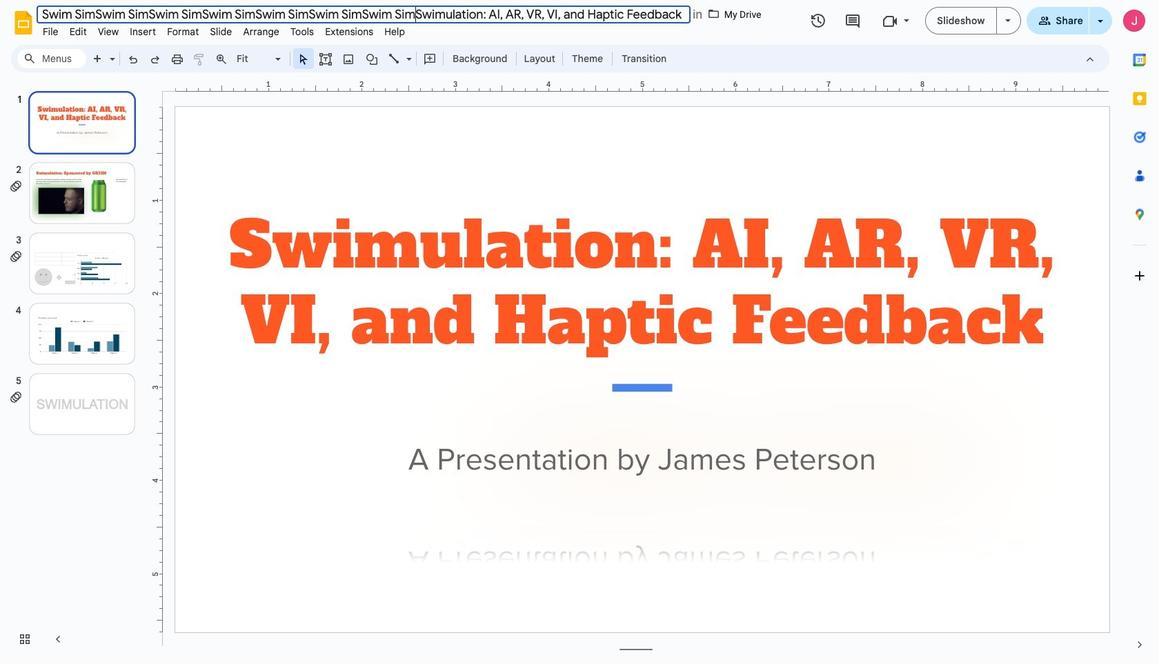Task type: vqa. For each thing, say whether or not it's contained in the screenshot.
Newspaper related to Newspaper article
no



Task type: locate. For each thing, give the bounding box(es) containing it.
new slide with layout image
[[106, 50, 115, 55]]

Zoom text field
[[235, 49, 273, 68]]

menu item up new slide (ctrl+m) icon
[[64, 23, 92, 40]]

located in my drive google drive folder element
[[690, 6, 764, 23]]

menu item up select line image
[[379, 23, 411, 40]]

9 menu item from the left
[[320, 23, 379, 40]]

Menus field
[[17, 49, 86, 68]]

4 menu item from the left
[[124, 23, 162, 40]]

insert image image
[[341, 49, 356, 68]]

navigation
[[0, 78, 152, 665]]

Rename text field
[[37, 6, 691, 23]]

menu bar inside menu bar banner
[[37, 18, 411, 41]]

10 menu item from the left
[[379, 23, 411, 40]]

share. shared with 3 people. image
[[1038, 14, 1051, 27]]

paint format image
[[193, 52, 206, 66]]

menu item up new slide with layout icon
[[92, 23, 124, 40]]

menu item up zoom field
[[238, 23, 285, 40]]

application
[[0, 0, 1160, 665]]

menu item up insert image
[[320, 23, 379, 40]]

print (⌘p) image
[[170, 52, 184, 66]]

menu item up print (⌘p) icon
[[162, 23, 205, 40]]

menu item up zoom image
[[205, 23, 238, 40]]

quick sharing actions image
[[1098, 20, 1104, 41]]

menu bar
[[37, 18, 411, 41]]

add comment (⌘+option+m) image
[[423, 52, 437, 66]]

menu item up menus field at the top of page
[[37, 23, 64, 40]]

6 menu item from the left
[[205, 23, 238, 40]]

redo (⌘y) image
[[148, 52, 162, 66]]

tab list
[[1121, 41, 1160, 626]]

main toolbar
[[86, 48, 674, 69]]

show all comments image
[[845, 13, 861, 29]]

zoom image
[[215, 52, 228, 66]]

select line image
[[403, 50, 412, 55]]

menu item up undo (⌘z) icon
[[124, 23, 162, 40]]

tab list inside menu bar banner
[[1121, 41, 1160, 626]]

menu item
[[37, 23, 64, 40], [64, 23, 92, 40], [92, 23, 124, 40], [124, 23, 162, 40], [162, 23, 205, 40], [205, 23, 238, 40], [238, 23, 285, 40], [285, 23, 320, 40], [320, 23, 379, 40], [379, 23, 411, 40]]

menu item up select (esc) image
[[285, 23, 320, 40]]

3 menu item from the left
[[92, 23, 124, 40]]

new slide (ctrl+m) image
[[91, 52, 105, 66]]



Task type: describe. For each thing, give the bounding box(es) containing it.
text box image
[[319, 52, 333, 66]]

line image
[[388, 52, 402, 66]]

5 menu item from the left
[[162, 23, 205, 40]]

material image
[[708, 7, 720, 20]]

2 menu item from the left
[[64, 23, 92, 40]]

presentation options image
[[1005, 19, 1011, 22]]

select (esc) image
[[297, 52, 311, 66]]

shape image
[[364, 49, 380, 68]]

menu bar banner
[[0, 0, 1160, 665]]

8 menu item from the left
[[285, 23, 320, 40]]

Zoom field
[[233, 49, 287, 69]]

1 menu item from the left
[[37, 23, 64, 40]]

undo (⌘z) image
[[126, 52, 140, 66]]

last edit was on october 30, 2023 image
[[811, 12, 827, 29]]

7 menu item from the left
[[238, 23, 285, 40]]

slides home image
[[11, 10, 36, 35]]

hide the menus (ctrl+shift+f) image
[[1084, 52, 1097, 66]]



